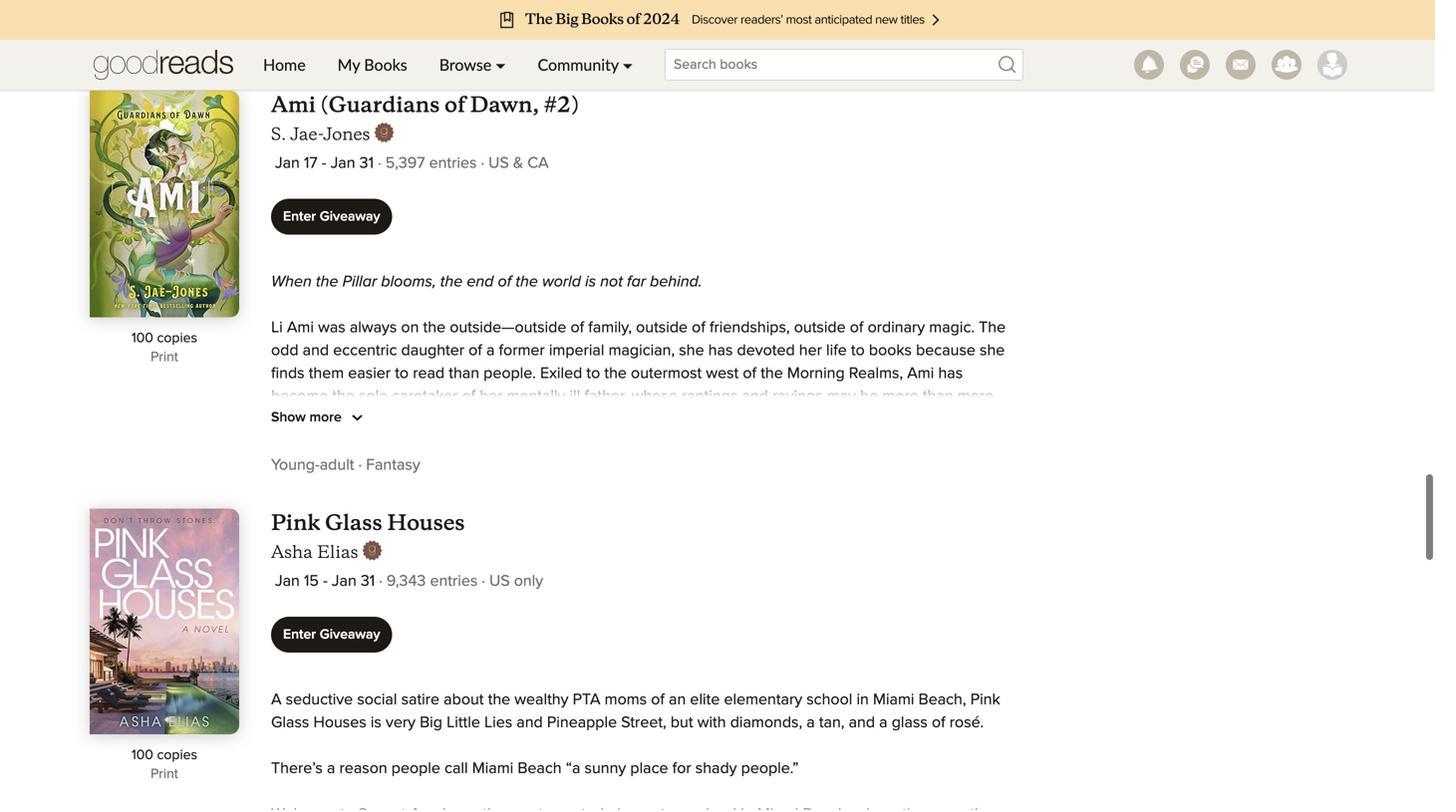 Task type: locate. For each thing, give the bounding box(es) containing it.
is down social
[[371, 715, 382, 731]]

2 100 copies print from the top
[[132, 749, 197, 782]]

that up jan 15 - jan 31
[[322, 549, 348, 565]]

1 enter giveaway link from the top
[[271, 199, 392, 235]]

jan
[[275, 156, 300, 172], [331, 156, 356, 172], [275, 574, 300, 590], [332, 574, 357, 590]]

0 vertical spatial magical
[[724, 458, 778, 474]]

1 vertical spatial when
[[603, 412, 644, 428]]

2 enter from the top
[[283, 628, 316, 642]]

1 horizontal spatial as
[[355, 526, 370, 542]]

1 horizontal spatial ten
[[463, 687, 488, 703]]

of down elemental
[[877, 595, 891, 611]]

her
[[943, 595, 968, 611]]

0 horizontal spatial that
[[322, 549, 348, 565]]

0 vertical spatial miami
[[873, 692, 915, 708]]

2 vertical spatial than
[[623, 572, 653, 588]]

2 100 from the top
[[132, 749, 153, 763]]

seductive
[[286, 692, 353, 708]]

- right 15
[[323, 574, 328, 590]]

zhara right jin
[[857, 526, 897, 542]]

1 horizontal spatial more
[[582, 572, 619, 588]]

out
[[447, 549, 470, 565]]

morning inside meanwhile, as signs of magical corruption arise throughout the morning realms, jin zhara begins to realize that she might be out of her element. she may have defeated a demon lord and uncovered her identity as the guardian of fire, but she'll be more than outmatched in the coming elemental battle against the mother of ten thousand demons…unless she can find the other guardians of dawn. her magic is no match for the growing tide of undead, and she needs the guardian of wood with power over life and death in order to defeat the revenants razing the countryside.
[[712, 526, 770, 542]]

thousand inside "the threat of the mother of ten thousand demons looms larger by the day, and the tenuous peace holding the morning realms together is beginning to unravel. ami and zhara must journey to the root of the world in order to seal the demon portal that may have opened there and restore balance to an increasingly chaotic world."
[[492, 687, 562, 703]]

chaotic
[[359, 756, 409, 772]]

2 who from the left
[[512, 458, 542, 474]]

find
[[842, 458, 869, 474], [704, 595, 730, 611]]

beginning
[[549, 710, 619, 726]]

0 vertical spatial book cover image
[[90, 91, 239, 318]]

goodreads author image for glass
[[363, 541, 382, 561]]

street,
[[621, 715, 667, 731]]

1 horizontal spatial demon
[[766, 549, 815, 565]]

may down street,
[[606, 733, 635, 749]]

▾ inside "link"
[[496, 55, 506, 74]]

enter down 17
[[283, 210, 316, 224]]

print for ami
[[151, 350, 178, 364]]

31 left 9,343
[[361, 574, 375, 590]]

0 horizontal spatial the
[[271, 687, 298, 703]]

affecting
[[440, 481, 501, 497]]

reason
[[340, 761, 388, 777]]

0 vertical spatial with
[[886, 618, 915, 634]]

may up the "sacred"
[[382, 412, 411, 428]]

us left &
[[489, 156, 509, 172]]

0 vertical spatial than
[[449, 366, 480, 382]]

2 horizontal spatial that
[[575, 733, 602, 749]]

1 horizontal spatial miami
[[873, 692, 915, 708]]

1 horizontal spatial pink
[[971, 692, 1001, 708]]

31 for glass
[[361, 574, 375, 590]]

her up the "us only"
[[492, 549, 515, 565]]

friendships,
[[710, 320, 790, 336]]

2 outside from the left
[[794, 320, 846, 336]]

0 horizontal spatial an
[[669, 692, 686, 708]]

show more
[[271, 411, 345, 425]]

0 vertical spatial order
[[387, 641, 425, 657]]

her
[[799, 343, 823, 359], [480, 389, 503, 405], [648, 412, 671, 428], [492, 549, 515, 565], [960, 549, 983, 565]]

giveaway for (guardians
[[320, 210, 380, 224]]

us for us only
[[490, 574, 510, 590]]

with inside meanwhile, as signs of magical corruption arise throughout the morning realms, jin zhara begins to realize that she might be out of her element. she may have defeated a demon lord and uncovered her identity as the guardian of fire, but she'll be more than outmatched in the coming elemental battle against the mother of ten thousand demons…unless she can find the other guardians of dawn. her magic is no match for the growing tide of undead, and she needs the guardian of wood with power over life and death in order to defeat the revenants razing the countryside.
[[886, 618, 915, 634]]

0 vertical spatial find
[[842, 458, 869, 474]]

0 vertical spatial ten
[[424, 595, 449, 611]]

demon inside "the threat of the mother of ten thousand demons looms larger by the day, and the tenuous peace holding the morning realms together is beginning to unravel. ami and zhara must journey to the root of the world in order to seal the demon portal that may have opened there and restore balance to an increasingly chaotic world."
[[478, 733, 527, 749]]

when inside li ami was always on the outside—outside of family, outside of friendships, outside of ordinary magic. the odd and eccentric daughter of a former imperial magician, she has devoted her life to books because she finds them easier to read than people. exiled to the outermost west of the morning realms, ami has become the sole caretaker of her mentally ill father, whose rantings and ravings may be more than mere ramblings; they may be part of a dire prophecy. when her father is arrested for trespassing and stealing a branch from the sacred tree of the local monastery, ami offers herself to the mysterious beast in the castle, who is in need of someone who can translate a forbidden magical text and find a cure for the mysterious blight that is affecting the harvest of the land.
[[603, 412, 644, 428]]

jan 15 - jan 31
[[275, 574, 375, 590]]

glass inside a seductive social satire about the wealthy pta moms of an elite elementary school in miami beach, pink glass houses is very big little lies and pineapple street, but with diamonds, a tan, and a glass of rosé.
[[271, 715, 309, 731]]

1 ▾ from the left
[[496, 55, 506, 74]]

a right defeated
[[753, 549, 762, 565]]

a left the cure
[[873, 458, 881, 474]]

0 horizontal spatial as
[[327, 572, 342, 588]]

more inside button
[[310, 411, 342, 425]]

life down "magic"
[[271, 641, 292, 657]]

1 us from the top
[[489, 156, 509, 172]]

0 vertical spatial 100 copies print
[[132, 332, 197, 364]]

▾ right browse
[[496, 55, 506, 74]]

0 vertical spatial thousand
[[453, 595, 523, 611]]

(guardians
[[321, 91, 440, 118]]

herself
[[706, 435, 753, 451]]

▾ for community ▾
[[623, 55, 633, 74]]

a
[[487, 343, 495, 359], [487, 412, 495, 428], [994, 412, 1003, 428], [640, 458, 648, 474], [873, 458, 881, 474], [753, 549, 762, 565], [807, 715, 815, 731], [880, 715, 888, 731], [327, 761, 335, 777]]

books
[[364, 55, 408, 74]]

from
[[324, 435, 355, 451]]

of left 'friendships,'
[[692, 320, 706, 336]]

2 horizontal spatial than
[[923, 389, 954, 405]]

goodreads author image
[[374, 123, 394, 143], [363, 541, 382, 561]]

realms
[[416, 710, 466, 726]]

an
[[669, 692, 686, 708], [938, 733, 955, 749]]

identity
[[271, 572, 323, 588]]

outermost
[[631, 366, 702, 382]]

1 vertical spatial has
[[939, 366, 963, 382]]

1 enter giveaway from the top
[[283, 210, 380, 224]]

of right threat
[[347, 687, 361, 703]]

1 vertical spatial than
[[923, 389, 954, 405]]

order inside "the threat of the mother of ten thousand demons looms larger by the day, and the tenuous peace holding the morning realms together is beginning to unravel. ami and zhara must journey to the root of the world in order to seal the demon portal that may have opened there and restore balance to an increasingly chaotic world."
[[359, 733, 397, 749]]

find inside li ami was always on the outside—outside of family, outside of friendships, outside of ordinary magic. the odd and eccentric daughter of a former imperial magician, she has devoted her life to books because she finds them easier to read than people. exiled to the outermost west of the morning realms, ami has become the sole caretaker of her mentally ill father, whose rantings and ravings may be more than mere ramblings; they may be part of a dire prophecy. when her father is arrested for trespassing and stealing a branch from the sacred tree of the local monastery, ami offers herself to the mysterious beast in the castle, who is in need of someone who can translate a forbidden magical text and find a cure for the mysterious blight that is affecting the harvest of the land.
[[842, 458, 869, 474]]

1 horizontal spatial magical
[[724, 458, 778, 474]]

1 print from the top
[[151, 350, 178, 364]]

0 horizontal spatial zhara
[[763, 710, 803, 726]]

1 vertical spatial as
[[327, 572, 342, 588]]

than down throughout
[[623, 572, 653, 588]]

life inside meanwhile, as signs of magical corruption arise throughout the morning realms, jin zhara begins to realize that she might be out of her element. she may have defeated a demon lord and uncovered her identity as the guardian of fire, but she'll be more than outmatched in the coming elemental battle against the mother of ten thousand demons…unless she can find the other guardians of dawn. her magic is no match for the growing tide of undead, and she needs the guardian of wood with power over life and death in order to defeat the revenants razing the countryside.
[[271, 641, 292, 657]]

and up beast at the bottom right of page
[[905, 412, 931, 428]]

1 horizontal spatial ▾
[[623, 55, 633, 74]]

in inside "the threat of the mother of ten thousand demons looms larger by the day, and the tenuous peace holding the morning realms together is beginning to unravel. ami and zhara must journey to the root of the world in order to seal the demon portal that may have opened there and restore balance to an increasingly chaotic world."
[[343, 733, 355, 749]]

show
[[271, 411, 306, 425]]

in up the journey on the bottom right
[[857, 692, 869, 708]]

1 vertical spatial glass
[[271, 715, 309, 731]]

may down throughout
[[615, 549, 644, 565]]

the inside "the threat of the mother of ten thousand demons looms larger by the day, and the tenuous peace holding the morning realms together is beginning to unravel. ami and zhara must journey to the root of the world in order to seal the demon portal that may have opened there and restore balance to an increasingly chaotic world."
[[271, 687, 298, 703]]

book cover image for pink
[[90, 509, 239, 735]]

for down ravings
[[797, 412, 816, 428]]

1 vertical spatial morning
[[712, 526, 770, 542]]

- for (guardians
[[322, 156, 327, 172]]

was
[[318, 320, 346, 336]]

jan down 'elias'
[[332, 574, 357, 590]]

that inside li ami was always on the outside—outside of family, outside of friendships, outside of ordinary magic. the odd and eccentric daughter of a former imperial magician, she has devoted her life to books because she finds them easier to read than people. exiled to the outermost west of the morning realms, ami has become the sole caretaker of her mentally ill father, whose rantings and ravings may be more than mere ramblings; they may be part of a dire prophecy. when her father is arrested for trespassing and stealing a branch from the sacred tree of the local monastery, ami offers herself to the mysterious beast in the castle, who is in need of someone who can translate a forbidden magical text and find a cure for the mysterious blight that is affecting the harvest of the land.
[[394, 481, 421, 497]]

0 vertical spatial when
[[271, 274, 312, 290]]

magician,
[[609, 343, 675, 359]]

2 ▾ from the left
[[623, 55, 633, 74]]

that
[[394, 481, 421, 497], [322, 549, 348, 565], [575, 733, 602, 749]]

my books
[[338, 55, 408, 74]]

elemental
[[844, 572, 913, 588]]

goodreads author image inside s. jae-jones link
[[374, 123, 394, 143]]

0 horizontal spatial but
[[493, 572, 516, 588]]

1 enter from the top
[[283, 210, 316, 224]]

1 vertical spatial pink
[[971, 692, 1001, 708]]

is
[[585, 274, 596, 290], [720, 412, 731, 428], [354, 458, 365, 474], [425, 481, 436, 497], [317, 618, 328, 634], [534, 710, 545, 726], [371, 715, 382, 731]]

us
[[489, 156, 509, 172], [490, 574, 510, 590]]

0 vertical spatial can
[[546, 458, 571, 474]]

there's a reason people call miami beach "a sunny place for shady people."
[[271, 761, 799, 777]]

and up must
[[800, 687, 826, 703]]

than up stealing
[[923, 389, 954, 405]]

home image
[[94, 40, 233, 90]]

thousand up "together"
[[492, 687, 562, 703]]

order up chaotic
[[359, 733, 397, 749]]

an down rosé.
[[938, 733, 955, 749]]

little
[[447, 715, 480, 731]]

for right match
[[401, 618, 420, 634]]

2 horizontal spatial more
[[883, 389, 919, 405]]

31
[[360, 156, 374, 172], [361, 574, 375, 590]]

1 giveaway from the top
[[320, 210, 380, 224]]

mother inside "the threat of the mother of ten thousand demons looms larger by the day, and the tenuous peace holding the morning realms together is beginning to unravel. ami and zhara must journey to the root of the world in order to seal the demon portal that may have opened there and restore balance to an increasingly chaotic world."
[[392, 687, 441, 703]]

▾
[[496, 55, 506, 74], [623, 55, 633, 74]]

blooms,
[[381, 274, 436, 290]]

the
[[979, 320, 1006, 336], [271, 687, 298, 703]]

find left the cure
[[842, 458, 869, 474]]

0 vertical spatial the
[[979, 320, 1006, 336]]

fire,
[[459, 572, 489, 588]]

enter giveaway down the against
[[283, 628, 380, 642]]

1 vertical spatial that
[[322, 549, 348, 565]]

2 us from the top
[[490, 574, 510, 590]]

with down dawn.
[[886, 618, 915, 634]]

an up unravel.
[[669, 692, 686, 708]]

1 horizontal spatial find
[[842, 458, 869, 474]]

more inside meanwhile, as signs of magical corruption arise throughout the morning realms, jin zhara begins to realize that she might be out of her element. she may have defeated a demon lord and uncovered her identity as the guardian of fire, but she'll be more than outmatched in the coming elemental battle against the mother of ten thousand demons…unless she can find the other guardians of dawn. her magic is no match for the growing tide of undead, and she needs the guardian of wood with power over life and death in order to defeat the revenants razing the countryside.
[[582, 572, 619, 588]]

with inside a seductive social satire about the wealthy pta moms of an elite elementary school in miami beach, pink glass houses is very big little lies and pineapple street, but with diamonds, a tan, and a glass of rosé.
[[698, 715, 726, 731]]

ami down elite
[[701, 710, 728, 726]]

1 vertical spatial -
[[323, 574, 328, 590]]

1 vertical spatial us
[[490, 574, 510, 590]]

us & ca
[[489, 156, 549, 172]]

enter giveaway down jan 17 - jan 31
[[283, 210, 380, 224]]

the inside a seductive social satire about the wealthy pta moms of an elite elementary school in miami beach, pink glass houses is very big little lies and pineapple street, but with diamonds, a tan, and a glass of rosé.
[[488, 692, 511, 708]]

she
[[679, 343, 705, 359], [980, 343, 1005, 359], [352, 549, 378, 565], [645, 595, 671, 611], [652, 618, 677, 634]]

1 vertical spatial with
[[698, 715, 726, 731]]

glass down a
[[271, 715, 309, 731]]

0 horizontal spatial realms,
[[774, 526, 828, 542]]

as right 15
[[327, 572, 342, 588]]

her up her
[[960, 549, 983, 565]]

ami left offers
[[631, 435, 658, 451]]

dawn.
[[895, 595, 939, 611]]

can inside meanwhile, as signs of magical corruption arise throughout the morning realms, jin zhara begins to realize that she might be out of her element. she may have defeated a demon lord and uncovered her identity as the guardian of fire, but she'll be more than outmatched in the coming elemental battle against the mother of ten thousand demons…unless she can find the other guardians of dawn. her magic is no match for the growing tide of undead, and she needs the guardian of wood with power over life and death in order to defeat the revenants razing the countryside.
[[675, 595, 700, 611]]

morning up defeated
[[712, 526, 770, 542]]

daughter
[[401, 343, 465, 359]]

and up them
[[303, 343, 329, 359]]

in inside a seductive social satire about the wealthy pta moms of an elite elementary school in miami beach, pink glass houses is very big little lies and pineapple street, but with diamonds, a tan, and a glass of rosé.
[[857, 692, 869, 708]]

2 giveaway from the top
[[320, 628, 380, 642]]

a inside meanwhile, as signs of magical corruption arise throughout the morning realms, jin zhara begins to realize that she might be out of her element. she may have defeated a demon lord and uncovered her identity as the guardian of fire, but she'll be more than outmatched in the coming elemental battle against the mother of ten thousand demons…unless she can find the other guardians of dawn. her magic is no match for the growing tide of undead, and she needs the guardian of wood with power over life and death in order to defeat the revenants razing the countryside.
[[753, 549, 762, 565]]

behind.
[[650, 274, 702, 290]]

goodreads author image down pink glass houses link
[[363, 541, 382, 561]]

must
[[807, 710, 841, 726]]

0 vertical spatial enter
[[283, 210, 316, 224]]

of right west
[[743, 366, 757, 382]]

father
[[675, 412, 716, 428]]

but inside a seductive social satire about the wealthy pta moms of an elite elementary school in miami beach, pink glass houses is very big little lies and pineapple street, but with diamonds, a tan, and a glass of rosé.
[[671, 715, 694, 731]]

ca
[[528, 156, 549, 172]]

has
[[709, 343, 733, 359], [939, 366, 963, 382]]

1 vertical spatial mother
[[392, 687, 441, 703]]

houses up world
[[314, 715, 367, 731]]

have inside meanwhile, as signs of magical corruption arise throughout the morning realms, jin zhara begins to realize that she might be out of her element. she may have defeated a demon lord and uncovered her identity as the guardian of fire, but she'll be more than outmatched in the coming elemental battle against the mother of ten thousand demons…unless she can find the other guardians of dawn. her magic is no match for the growing tide of undead, and she needs the guardian of wood with power over life and death in order to defeat the revenants razing the countryside.
[[648, 549, 682, 565]]

to left defeat
[[429, 641, 443, 657]]

outside up magician,
[[636, 320, 688, 336]]

1 copies from the top
[[157, 332, 197, 345]]

thousand inside meanwhile, as signs of magical corruption arise throughout the morning realms, jin zhara begins to realize that she might be out of her element. she may have defeated a demon lord and uncovered her identity as the guardian of fire, but she'll be more than outmatched in the coming elemental battle against the mother of ten thousand demons…unless she can find the other guardians of dawn. her magic is no match for the growing tide of undead, and she needs the guardian of wood with power over life and death in order to defeat the revenants razing the countryside.
[[453, 595, 523, 611]]

giveaway right "magic"
[[320, 628, 380, 642]]

2 vertical spatial morning
[[354, 710, 412, 726]]

1 vertical spatial book cover image
[[90, 509, 239, 735]]

peace
[[917, 687, 961, 703]]

always
[[350, 320, 397, 336]]

outmatched
[[658, 572, 741, 588]]

magical inside li ami was always on the outside—outside of family, outside of friendships, outside of ordinary magic. the odd and eccentric daughter of a former imperial magician, she has devoted her life to books because she finds them easier to read than people. exiled to the outermost west of the morning realms, ami has become the sole caretaker of her mentally ill father, whose rantings and ravings may be more than mere ramblings; they may be part of a dire prophecy. when her father is arrested for trespassing and stealing a branch from the sacred tree of the local monastery, ami offers herself to the mysterious beast in the castle, who is in need of someone who can translate a forbidden magical text and find a cure for the mysterious blight that is affecting the harvest of the land.
[[724, 458, 778, 474]]

outside up devoted
[[794, 320, 846, 336]]

ordinary
[[868, 320, 925, 336]]

may inside meanwhile, as signs of magical corruption arise throughout the morning realms, jin zhara begins to realize that she might be out of her element. she may have defeated a demon lord and uncovered her identity as the guardian of fire, but she'll be more than outmatched in the coming elemental battle against the mother of ten thousand demons…unless she can find the other guardians of dawn. her magic is no match for the growing tide of undead, and she needs the guardian of wood with power over life and death in order to defeat the revenants razing the countryside.
[[615, 549, 644, 565]]

0 vertical spatial copies
[[157, 332, 197, 345]]

growing
[[451, 618, 508, 634]]

None search field
[[649, 49, 1040, 81]]

0 horizontal spatial has
[[709, 343, 733, 359]]

0 horizontal spatial life
[[271, 641, 292, 657]]

0 vertical spatial enter giveaway
[[283, 210, 380, 224]]

giveaway down jan 17 - jan 31
[[320, 210, 380, 224]]

1 vertical spatial miami
[[472, 761, 514, 777]]

in up blight
[[369, 458, 381, 474]]

has down because on the top
[[939, 366, 963, 382]]

1 book cover image from the top
[[90, 91, 239, 318]]

2 enter giveaway from the top
[[283, 628, 380, 642]]

1 vertical spatial entries
[[430, 574, 478, 590]]

1 vertical spatial find
[[704, 595, 730, 611]]

1 vertical spatial ten
[[463, 687, 488, 703]]

may up trespassing
[[827, 389, 856, 405]]

is left not
[[585, 274, 596, 290]]

31 for (guardians
[[360, 156, 374, 172]]

thousand
[[453, 595, 523, 611], [492, 687, 562, 703]]

1 vertical spatial print
[[151, 768, 178, 782]]

2 enter giveaway link from the top
[[271, 617, 392, 653]]

0 vertical spatial entries
[[429, 156, 477, 172]]

goodreads author image down (guardians
[[374, 123, 394, 143]]

is down 'wealthy'
[[534, 710, 545, 726]]

15
[[304, 574, 319, 590]]

enter giveaway link for (guardians
[[271, 199, 392, 235]]

0 vertical spatial goodreads author image
[[374, 123, 394, 143]]

because
[[916, 343, 976, 359]]

tide
[[512, 618, 538, 634]]

1 vertical spatial order
[[359, 733, 397, 749]]

0 horizontal spatial glass
[[271, 715, 309, 731]]

1 vertical spatial 100 copies print
[[132, 749, 197, 782]]

glass up 'elias'
[[325, 510, 383, 536]]

1 horizontal spatial glass
[[325, 510, 383, 536]]

guardian down other
[[755, 618, 819, 634]]

who down 'local'
[[512, 458, 542, 474]]

order inside meanwhile, as signs of magical corruption arise throughout the morning realms, jin zhara begins to realize that she might be out of her element. she may have defeated a demon lord and uncovered her identity as the guardian of fire, but she'll be more than outmatched in the coming elemental battle against the mother of ten thousand demons…unless she can find the other guardians of dawn. her magic is no match for the growing tide of undead, and she needs the guardian of wood with power over life and death in order to defeat the revenants razing the countryside.
[[387, 641, 425, 657]]

0 horizontal spatial morning
[[354, 710, 412, 726]]

ill
[[570, 389, 581, 405]]

enter for pink
[[283, 628, 316, 642]]

mother inside meanwhile, as signs of magical corruption arise throughout the morning realms, jin zhara begins to realize that she might be out of her element. she may have defeated a demon lord and uncovered her identity as the guardian of fire, but she'll be more than outmatched in the coming elemental battle against the mother of ten thousand demons…unless she can find the other guardians of dawn. her magic is no match for the growing tide of undead, and she needs the guardian of wood with power over life and death in order to defeat the revenants razing the countryside.
[[352, 595, 402, 611]]

tan,
[[819, 715, 845, 731]]

1 100 from the top
[[132, 332, 153, 345]]

demon down lies
[[478, 733, 527, 749]]

1 horizontal spatial morning
[[712, 526, 770, 542]]

monastery,
[[551, 435, 627, 451]]

of right out
[[474, 549, 488, 565]]

have inside "the threat of the mother of ten thousand demons looms larger by the day, and the tenuous peace holding the morning realms together is beginning to unravel. ami and zhara must journey to the root of the world in order to seal the demon portal that may have opened there and restore balance to an increasingly chaotic world."
[[639, 733, 673, 749]]

can up harvest
[[546, 458, 571, 474]]

is up blight
[[354, 458, 365, 474]]

book cover image
[[90, 91, 239, 318], [90, 509, 239, 735]]

0 vertical spatial -
[[322, 156, 327, 172]]

0 horizontal spatial outside
[[636, 320, 688, 336]]

1 vertical spatial enter
[[283, 628, 316, 642]]

a down outside—outside
[[487, 343, 495, 359]]

morning up ravings
[[788, 366, 845, 382]]

more down she
[[582, 572, 619, 588]]

0 horizontal spatial than
[[449, 366, 480, 382]]

world
[[298, 733, 338, 749]]

ami (guardians of dawn, #2)
[[271, 91, 579, 118]]

"a
[[566, 761, 581, 777]]

0 vertical spatial demon
[[766, 549, 815, 565]]

the inside li ami was always on the outside—outside of family, outside of friendships, outside of ordinary magic. the odd and eccentric daughter of a former imperial magician, she has devoted her life to books because she finds them easier to read than people. exiled to the outermost west of the morning realms, ami has become the sole caretaker of her mentally ill father, whose rantings and ravings may be more than mere ramblings; they may be part of a dire prophecy. when her father is arrested for trespassing and stealing a branch from the sacred tree of the local monastery, ami offers herself to the mysterious beast in the castle, who is in need of someone who can translate a forbidden magical text and find a cure for the mysterious blight that is affecting the harvest of the land.
[[979, 320, 1006, 336]]

100 copies print for ami (guardians of dawn, #2)
[[132, 332, 197, 364]]

2 print from the top
[[151, 768, 178, 782]]

2 vertical spatial that
[[575, 733, 602, 749]]

of right the need
[[425, 458, 439, 474]]

thousand up growing
[[453, 595, 523, 611]]

1 horizontal spatial that
[[394, 481, 421, 497]]

no
[[332, 618, 350, 634]]

more up beast at the bottom right of page
[[883, 389, 919, 405]]

of right end
[[498, 274, 512, 290]]

2 book cover image from the top
[[90, 509, 239, 735]]

pta
[[573, 692, 601, 708]]

0 horizontal spatial with
[[698, 715, 726, 731]]

non-
[[345, 39, 379, 55]]

1 vertical spatial life
[[271, 641, 292, 657]]

to down moms
[[624, 710, 637, 726]]

1 horizontal spatial guardian
[[755, 618, 819, 634]]

1 horizontal spatial outside
[[794, 320, 846, 336]]

realms, inside li ami was always on the outside—outside of family, outside of friendships, outside of ordinary magic. the odd and eccentric daughter of a former imperial magician, she has devoted her life to books because she finds them easier to read than people. exiled to the outermost west of the morning realms, ami has become the sole caretaker of her mentally ill father, whose rantings and ravings may be more than mere ramblings; they may be part of a dire prophecy. when her father is arrested for trespassing and stealing a branch from the sacred tree of the local monastery, ami offers herself to the mysterious beast in the castle, who is in need of someone who can translate a forbidden magical text and find a cure for the mysterious blight that is affecting the harvest of the land.
[[849, 366, 904, 382]]

0 vertical spatial morning
[[788, 366, 845, 382]]

2 vertical spatial more
[[582, 572, 619, 588]]

0 horizontal spatial houses
[[314, 715, 367, 731]]

be up 9,343 entries
[[425, 549, 443, 565]]

increasingly
[[271, 756, 355, 772]]

may
[[827, 389, 856, 405], [382, 412, 411, 428], [615, 549, 644, 565], [606, 733, 635, 749]]

0 vertical spatial has
[[709, 343, 733, 359]]

0 vertical spatial have
[[648, 549, 682, 565]]

as left signs
[[355, 526, 370, 542]]

0 vertical spatial glass
[[325, 510, 383, 536]]

mysterious down trespassing
[[802, 435, 878, 451]]

demons…unless
[[527, 595, 641, 611]]

0 vertical spatial 31
[[360, 156, 374, 172]]

ramblings;
[[271, 412, 343, 428]]

1 vertical spatial can
[[675, 595, 700, 611]]

and right "tan," on the bottom right of the page
[[849, 715, 876, 731]]

1 horizontal spatial realms,
[[849, 366, 904, 382]]

0 horizontal spatial who
[[320, 458, 350, 474]]

to up father,
[[587, 366, 601, 382]]

0 vertical spatial as
[[355, 526, 370, 542]]

enter giveaway for (guardians
[[283, 210, 380, 224]]

order
[[387, 641, 425, 657], [359, 733, 397, 749]]

whose
[[632, 389, 678, 405]]

goodreads author image inside "asha elias" link
[[363, 541, 382, 561]]

other
[[761, 595, 798, 611]]

is inside a seductive social satire about the wealthy pta moms of an elite elementary school in miami beach, pink glass houses is very big little lies and pineapple street, but with diamonds, a tan, and a glass of rosé.
[[371, 715, 382, 731]]

1 horizontal spatial an
[[938, 733, 955, 749]]

than right read at the left top of the page
[[449, 366, 480, 382]]

mother
[[352, 595, 402, 611], [392, 687, 441, 703]]

sacred
[[386, 435, 433, 451]]

pineapple
[[547, 715, 617, 731]]

when up li
[[271, 274, 312, 290]]

giveaway for glass
[[320, 628, 380, 642]]

0 horizontal spatial mysterious
[[271, 481, 347, 497]]

1 vertical spatial the
[[271, 687, 298, 703]]

print
[[151, 350, 178, 364], [151, 768, 178, 782]]

0 vertical spatial life
[[827, 343, 847, 359]]

1 horizontal spatial mysterious
[[802, 435, 878, 451]]

1 100 copies print from the top
[[132, 332, 197, 364]]

demons
[[566, 687, 624, 703]]

than
[[449, 366, 480, 382], [923, 389, 954, 405], [623, 572, 653, 588]]

but
[[493, 572, 516, 588], [671, 715, 694, 731]]

power
[[919, 618, 963, 634]]

1 vertical spatial 100
[[132, 749, 153, 763]]

ami
[[271, 91, 316, 118], [287, 320, 314, 336], [908, 366, 935, 382], [631, 435, 658, 451], [701, 710, 728, 726]]

1 vertical spatial but
[[671, 715, 694, 731]]

0 horizontal spatial demon
[[478, 733, 527, 749]]

2 copies from the top
[[157, 749, 197, 763]]

1 vertical spatial an
[[938, 733, 955, 749]]



Task type: vqa. For each thing, say whether or not it's contained in the screenshot.
"ORDER" within the Meanwhile, as signs of magical corruption arise throughout the Morning Realms, Jin Zhara begins to realize that she might be out of her element. She may have defeated a demon lord and uncovered her identity as the Guardian of Fire, but she'll be more than outmatched in the coming elemental battle against the Mother of Ten Thousand Demons…unless she can find the other Guardians of Dawn. Her magic is no match for the growing tide of undead, and she needs the Guardian of Wood with power over life and death in order to defeat the revenants razing the countryside.
yes



Task type: describe. For each thing, give the bounding box(es) containing it.
pink glass houses link
[[271, 510, 465, 536]]

diamonds,
[[731, 715, 803, 731]]

to down arrested
[[758, 435, 771, 451]]

text
[[782, 458, 808, 474]]

magic
[[271, 618, 313, 634]]

of down beach, at the right of the page
[[932, 715, 946, 731]]

an inside a seductive social satire about the wealthy pta moms of an elite elementary school in miami beach, pink glass houses is very big little lies and pineapple street, but with diamonds, a tan, and a glass of rosé.
[[669, 692, 686, 708]]

100 for pink
[[132, 749, 153, 763]]

she'll
[[520, 572, 556, 588]]

meanwhile, as signs of magical corruption arise throughout the morning realms, jin zhara begins to realize that she might be out of her element. she may have defeated a demon lord and uncovered her identity as the guardian of fire, but she'll be more than outmatched in the coming elemental battle against the mother of ten thousand demons…unless she can find the other guardians of dawn. her magic is no match for the growing tide of undead, and she needs the guardian of wood with power over life and death in order to defeat the revenants razing the countryside.
[[271, 526, 998, 657]]

enter for ami
[[283, 210, 316, 224]]

to down glass
[[920, 733, 934, 749]]

school
[[807, 692, 853, 708]]

dawn,
[[470, 91, 539, 118]]

to left the books
[[851, 343, 865, 359]]

enter giveaway for glass
[[283, 628, 380, 642]]

100 copies print for pink glass houses
[[132, 749, 197, 782]]

the threat of the mother of ten thousand demons looms larger by the day, and the tenuous peace holding the morning realms together is beginning to unravel. ami and zhara must journey to the root of the world in order to seal the demon portal that may have opened there and restore balance to an increasingly chaotic world.
[[271, 687, 996, 772]]

caretaker
[[392, 389, 458, 405]]

ten inside meanwhile, as signs of magical corruption arise throughout the morning realms, jin zhara begins to realize that she might be out of her element. she may have defeated a demon lord and uncovered her identity as the guardian of fire, but she'll be more than outmatched in the coming elemental battle against the mother of ten thousand demons…unless she can find the other guardians of dawn. her magic is no match for the growing tide of undead, and she needs the guardian of wood with power over life and death in order to defeat the revenants razing the countryside.
[[424, 595, 449, 611]]

for right place
[[673, 761, 692, 777]]

of right root
[[982, 710, 996, 726]]

for right the cure
[[920, 458, 939, 474]]

on
[[401, 320, 419, 336]]

1 vertical spatial mysterious
[[271, 481, 347, 497]]

father,
[[585, 389, 628, 405]]

but inside meanwhile, as signs of magical corruption arise throughout the morning realms, jin zhara begins to realize that she might be out of her element. she may have defeated a demon lord and uncovered her identity as the guardian of fire, but she'll be more than outmatched in the coming elemental battle against the mother of ten thousand demons…unless she can find the other guardians of dawn. her magic is no match for the growing tide of undead, and she needs the guardian of wood with power over life and death in order to defeat the revenants razing the countryside.
[[493, 572, 516, 588]]

call
[[445, 761, 468, 777]]

be up trespassing
[[861, 389, 879, 405]]

journey
[[845, 710, 897, 726]]

her right devoted
[[799, 343, 823, 359]]

pink glass houses
[[271, 510, 465, 536]]

in down defeated
[[745, 572, 757, 588]]

beach
[[518, 761, 562, 777]]

she right because on the top
[[980, 343, 1005, 359]]

of down browse
[[445, 91, 466, 118]]

in right beast at the bottom right of page
[[926, 435, 938, 451]]

rosé.
[[950, 715, 984, 731]]

imperial
[[549, 343, 605, 359]]

portal
[[531, 733, 571, 749]]

far
[[627, 274, 646, 290]]

when the pillar blooms, the end of the world is not far behind.
[[271, 274, 702, 290]]

ami right li
[[287, 320, 314, 336]]

of up imperial
[[571, 320, 584, 336]]

she down pink glass houses link
[[352, 549, 378, 565]]

ami down because on the top
[[908, 366, 935, 382]]

to up the balance
[[901, 710, 915, 726]]

part
[[437, 412, 465, 428]]

jin
[[832, 526, 852, 542]]

by
[[720, 687, 737, 703]]

s.
[[271, 123, 286, 145]]

finds
[[271, 366, 305, 382]]

place
[[631, 761, 669, 777]]

to left read at the left top of the page
[[395, 366, 409, 382]]

Search by book title or ISBN text field
[[665, 49, 1024, 81]]

mere
[[958, 389, 994, 405]]

us only
[[490, 574, 544, 590]]

demon inside meanwhile, as signs of magical corruption arise throughout the morning realms, jin zhara begins to realize that she might be out of her element. she may have defeated a demon lord and uncovered her identity as the guardian of fire, but she'll be more than outmatched in the coming elemental battle against the mother of ten thousand demons…unless she can find the other guardians of dawn. her magic is no match for the growing tide of undead, and she needs the guardian of wood with power over life and death in order to defeat the revenants razing the countryside.
[[766, 549, 815, 565]]

of down out
[[441, 572, 455, 588]]

of up unravel.
[[651, 692, 665, 708]]

exiled
[[540, 366, 583, 382]]

shady
[[696, 761, 737, 777]]

land.
[[631, 481, 665, 497]]

print for pink
[[151, 768, 178, 782]]

mentally
[[507, 389, 566, 405]]

copies for pink
[[157, 749, 197, 763]]

than inside meanwhile, as signs of magical corruption arise throughout the morning realms, jin zhara begins to realize that she might be out of her element. she may have defeated a demon lord and uncovered her identity as the guardian of fire, but she'll be more than outmatched in the coming elemental battle against the mother of ten thousand demons…unless she can find the other guardians of dawn. her magic is no match for the growing tide of undead, and she needs the guardian of wood with power over life and death in order to defeat the revenants razing the countryside.
[[623, 572, 653, 588]]

to right begins
[[952, 526, 966, 542]]

family,
[[589, 320, 632, 336]]

copies for ami
[[157, 332, 197, 345]]

offers
[[662, 435, 702, 451]]

of right tide
[[542, 618, 556, 634]]

book cover image for ami
[[90, 91, 239, 318]]

is up herself
[[720, 412, 731, 428]]

not
[[600, 274, 623, 290]]

0 vertical spatial houses
[[387, 510, 465, 536]]

signs
[[375, 526, 411, 542]]

realize
[[271, 549, 318, 565]]

us for us & ca
[[489, 156, 509, 172]]

that inside meanwhile, as signs of magical corruption arise throughout the morning realms, jin zhara begins to realize that she might be out of her element. she may have defeated a demon lord and uncovered her identity as the guardian of fire, but she'll be more than outmatched in the coming elemental battle against the mother of ten thousand demons…unless she can find the other guardians of dawn. her magic is no match for the growing tide of undead, and she needs the guardian of wood with power over life and death in order to defeat the revenants razing the countryside.
[[322, 549, 348, 565]]

jan down jones
[[331, 156, 356, 172]]

0 horizontal spatial miami
[[472, 761, 514, 777]]

of up the realms
[[445, 687, 459, 703]]

and right the text on the right bottom of page
[[812, 458, 838, 474]]

0 vertical spatial mysterious
[[802, 435, 878, 451]]

s. jae-jones link
[[271, 123, 394, 148]]

1 horizontal spatial has
[[939, 366, 963, 382]]

might
[[382, 549, 421, 565]]

tree
[[437, 435, 465, 451]]

beach,
[[919, 692, 967, 708]]

magical inside meanwhile, as signs of magical corruption arise throughout the morning realms, jin zhara begins to realize that she might be out of her element. she may have defeated a demon lord and uncovered her identity as the guardian of fire, but she'll be more than outmatched in the coming elemental battle against the mother of ten thousand demons…unless she can find the other guardians of dawn. her magic is no match for the growing tide of undead, and she needs the guardian of wood with power over life and death in order to defeat the revenants razing the countryside.
[[433, 526, 487, 542]]

enter giveaway link for glass
[[271, 617, 392, 653]]

zhara inside meanwhile, as signs of magical corruption arise throughout the morning realms, jin zhara begins to realize that she might be out of her element. she may have defeated a demon lord and uncovered her identity as the guardian of fire, but she'll be more than outmatched in the coming elemental battle against the mother of ten thousand demons…unless she can find the other guardians of dawn. her magic is no match for the growing tide of undead, and she needs the guardian of wood with power over life and death in order to defeat the revenants razing the countryside.
[[857, 526, 897, 542]]

17
[[304, 156, 318, 172]]

ten inside "the threat of the mother of ten thousand demons looms larger by the day, and the tenuous peace holding the morning realms together is beginning to unravel. ami and zhara must journey to the root of the world in order to seal the demon portal that may have opened there and restore balance to an increasingly chaotic world."
[[463, 687, 488, 703]]

she down outmatched
[[645, 595, 671, 611]]

of down guardians
[[823, 618, 837, 634]]

more inside li ami was always on the outside—outside of family, outside of friendships, outside of ordinary magic. the odd and eccentric daughter of a former imperial magician, she has devoted her life to books because she finds them easier to read than people. exiled to the outermost west of the morning realms, ami has become the sole caretaker of her mentally ill father, whose rantings and ravings may be more than mere ramblings; they may be part of a dire prophecy. when her father is arrested for trespassing and stealing a branch from the sacred tree of the local monastery, ami offers herself to the mysterious beast in the castle, who is in need of someone who can translate a forbidden magical text and find a cure for the mysterious blight that is affecting the harvest of the land.
[[883, 389, 919, 405]]

find inside meanwhile, as signs of magical corruption arise throughout the morning realms, jin zhara begins to realize that she might be out of her element. she may have defeated a demon lord and uncovered her identity as the guardian of fire, but she'll be more than outmatched in the coming elemental battle against the mother of ten thousand demons…unless she can find the other guardians of dawn. her magic is no match for the growing tide of undead, and she needs the guardian of wood with power over life and death in order to defeat the revenants razing the countryside.
[[704, 595, 730, 611]]

0 vertical spatial pink
[[271, 510, 320, 536]]

goodreads author image for (guardians
[[374, 123, 394, 143]]

day,
[[767, 687, 795, 703]]

west
[[706, 366, 739, 382]]

adult
[[320, 458, 354, 474]]

she up outermost
[[679, 343, 705, 359]]

harvest
[[532, 481, 583, 497]]

and down "magic"
[[296, 641, 322, 657]]

of up someone
[[469, 435, 483, 451]]

may inside "the threat of the mother of ten thousand demons looms larger by the day, and the tenuous peace holding the morning realms together is beginning to unravel. ami and zhara must journey to the root of the world in order to seal the demon portal that may have opened there and restore balance to an increasingly chaotic world."
[[606, 733, 635, 749]]

a down world
[[327, 761, 335, 777]]

a up the balance
[[880, 715, 888, 731]]

browse ▾ link
[[423, 40, 522, 90]]

larger
[[675, 687, 715, 703]]

morning inside "the threat of the mother of ten thousand demons looms larger by the day, and the tenuous peace holding the morning realms together is beginning to unravel. ami and zhara must journey to the root of the world in order to seal the demon portal that may have opened there and restore balance to an increasingly chaotic world."
[[354, 710, 412, 726]]

prophecy.
[[530, 412, 599, 428]]

be up demons…unless
[[560, 572, 578, 588]]

castle,
[[271, 458, 316, 474]]

of down outside—outside
[[469, 343, 482, 359]]

morning inside li ami was always on the outside—outside of family, outside of friendships, outside of ordinary magic. the odd and eccentric daughter of a former imperial magician, she has devoted her life to books because she finds them easier to read than people. exiled to the outermost west of the morning realms, ami has become the sole caretaker of her mentally ill father, whose rantings and ravings may be more than mere ramblings; they may be part of a dire prophecy. when her father is arrested for trespassing and stealing a branch from the sacred tree of the local monastery, ami offers herself to the mysterious beast in the castle, who is in need of someone who can translate a forbidden magical text and find a cure for the mysterious blight that is affecting the harvest of the land.
[[788, 366, 845, 382]]

of left the ordinary
[[850, 320, 864, 336]]

0 vertical spatial guardian
[[373, 572, 437, 588]]

is inside "the threat of the mother of ten thousand demons looms larger by the day, and the tenuous peace holding the morning realms together is beginning to unravel. ami and zhara must journey to the root of the world in order to seal the demon portal that may have opened there and restore balance to an increasingly chaotic world."
[[534, 710, 545, 726]]

entries for houses
[[430, 574, 478, 590]]

jan left 17
[[275, 156, 300, 172]]

1 vertical spatial guardian
[[755, 618, 819, 634]]

battle
[[917, 572, 956, 588]]

sole
[[359, 389, 388, 405]]

business
[[271, 39, 334, 55]]

an inside "the threat of the mother of ten thousand demons looms larger by the day, and the tenuous peace holding the morning realms together is beginning to unravel. ami and zhara must journey to the root of the world in order to seal the demon portal that may have opened there and restore balance to an increasingly chaotic world."
[[938, 733, 955, 749]]

of down 9,343
[[406, 595, 420, 611]]

forbidden
[[652, 458, 720, 474]]

branch
[[271, 435, 320, 451]]

her down the "whose"
[[648, 412, 671, 428]]

and up razing
[[621, 618, 648, 634]]

non-fiction
[[345, 39, 422, 55]]

1 who from the left
[[320, 458, 350, 474]]

elementary
[[724, 692, 803, 708]]

in down match
[[371, 641, 383, 657]]

stealing
[[935, 412, 990, 428]]

and up arrested
[[742, 389, 769, 405]]

countryside.
[[669, 641, 754, 657]]

life inside li ami was always on the outside—outside of family, outside of friendships, outside of ordinary magic. the odd and eccentric daughter of a former imperial magician, she has devoted her life to books because she finds them easier to read than people. exiled to the outermost west of the morning realms, ami has become the sole caretaker of her mentally ill father, whose rantings and ravings may be more than mere ramblings; they may be part of a dire prophecy. when her father is arrested for trespassing and stealing a branch from the sacred tree of the local monastery, ami offers herself to the mysterious beast in the castle, who is in need of someone who can translate a forbidden magical text and find a cure for the mysterious blight that is affecting the harvest of the land.
[[827, 343, 847, 359]]

arise
[[567, 526, 600, 542]]

meanwhile,
[[271, 526, 351, 542]]

#2)
[[544, 91, 579, 118]]

for inside meanwhile, as signs of magical corruption arise throughout the morning realms, jin zhara begins to realize that she might be out of her element. she may have defeated a demon lord and uncovered her identity as the guardian of fire, but she'll be more than outmatched in the coming elemental battle against the mother of ten thousand demons…unless she can find the other guardians of dawn. her magic is no match for the growing tide of undead, and she needs the guardian of wood with power over life and death in order to defeat the revenants razing the countryside.
[[401, 618, 420, 634]]

miami inside a seductive social satire about the wealthy pta moms of an elite elementary school in miami beach, pink glass houses is very big little lies and pineapple street, but with diamonds, a tan, and a glass of rosé.
[[873, 692, 915, 708]]

pink inside a seductive social satire about the wealthy pta moms of an elite elementary school in miami beach, pink glass houses is very big little lies and pineapple street, but with diamonds, a tan, and a glass of rosé.
[[971, 692, 1001, 708]]

community
[[538, 55, 619, 74]]

element.
[[519, 549, 579, 565]]

of right part
[[469, 412, 482, 428]]

community ▾ link
[[522, 40, 649, 90]]

balance
[[861, 733, 916, 749]]

only
[[514, 574, 544, 590]]

realms, inside meanwhile, as signs of magical corruption arise throughout the morning realms, jin zhara begins to realize that she might be out of her element. she may have defeated a demon lord and uncovered her identity as the guardian of fire, but she'll be more than outmatched in the coming elemental battle against the mother of ten thousand demons…unless she can find the other guardians of dawn. her magic is no match for the growing tide of undead, and she needs the guardian of wood with power over life and death in order to defeat the revenants razing the countryside.
[[774, 526, 828, 542]]

a left "tan," on the bottom right of the page
[[807, 715, 815, 731]]

she left needs
[[652, 618, 677, 634]]

s. jae-jones
[[271, 123, 370, 145]]

and up elemental
[[850, 549, 876, 565]]

be down caretaker
[[415, 412, 433, 428]]

a left the "dire"
[[487, 412, 495, 428]]

ami inside "the threat of the mother of ten thousand demons looms larger by the day, and the tenuous peace holding the morning realms together is beginning to unravel. ami and zhara must journey to the root of the world in order to seal the demon portal that may have opened there and restore balance to an increasingly chaotic world."
[[701, 710, 728, 726]]

5,397
[[386, 156, 425, 172]]

to down very
[[401, 733, 415, 749]]

seal
[[419, 733, 447, 749]]

of up part
[[462, 389, 476, 405]]

houses inside a seductive social satire about the wealthy pta moms of an elite elementary school in miami beach, pink glass houses is very big little lies and pineapple street, but with diamonds, a tan, and a glass of rosé.
[[314, 715, 367, 731]]

a right stealing
[[994, 412, 1003, 428]]

zhara inside "the threat of the mother of ten thousand demons looms larger by the day, and the tenuous peace holding the morning realms together is beginning to unravel. ami and zhara must journey to the root of the world in order to seal the demon portal that may have opened there and restore balance to an increasingly chaotic world."
[[763, 710, 803, 726]]

entries for of
[[429, 156, 477, 172]]

jan up the against
[[275, 574, 300, 590]]

they
[[347, 412, 378, 428]]

and down diamonds,
[[777, 733, 803, 749]]

about
[[444, 692, 484, 708]]

a up land.
[[640, 458, 648, 474]]

is left affecting
[[425, 481, 436, 497]]

- for glass
[[323, 574, 328, 590]]

can inside li ami was always on the outside—outside of family, outside of friendships, outside of ordinary magic. the odd and eccentric daughter of a former imperial magician, she has devoted her life to books because she finds them easier to read than people. exiled to the outermost west of the morning realms, ami has become the sole caretaker of her mentally ill father, whose rantings and ravings may be more than mere ramblings; they may be part of a dire prophecy. when her father is arrested for trespassing and stealing a branch from the sacred tree of the local monastery, ami offers herself to the mysterious beast in the castle, who is in need of someone who can translate a forbidden magical text and find a cure for the mysterious blight that is affecting the harvest of the land.
[[546, 458, 571, 474]]

death
[[326, 641, 367, 657]]

li
[[271, 320, 283, 336]]

li ami was always on the outside—outside of family, outside of friendships, outside of ordinary magic. the odd and eccentric daughter of a former imperial magician, she has devoted her life to books because she finds them easier to read than people. exiled to the outermost west of the morning realms, ami has become the sole caretaker of her mentally ill father, whose rantings and ravings may be more than mere ramblings; they may be part of a dire prophecy. when her father is arrested for trespassing and stealing a branch from the sacred tree of the local monastery, ami offers herself to the mysterious beast in the castle, who is in need of someone who can translate a forbidden magical text and find a cure for the mysterious blight that is affecting the harvest of the land.
[[271, 320, 1006, 497]]

and up there in the bottom of the page
[[732, 710, 758, 726]]

and down 'wealthy'
[[517, 715, 543, 731]]

world
[[542, 274, 581, 290]]

world.
[[413, 756, 456, 772]]

profile image for john smith. image
[[1318, 50, 1348, 80]]

that inside "the threat of the mother of ten thousand demons looms larger by the day, and the tenuous peace holding the morning realms together is beginning to unravel. ami and zhara must journey to the root of the world in order to seal the demon portal that may have opened there and restore balance to an increasingly chaotic world."
[[575, 733, 602, 749]]

of down translate
[[587, 481, 601, 497]]

moms
[[605, 692, 647, 708]]

▾ for browse ▾
[[496, 55, 506, 74]]

1 outside from the left
[[636, 320, 688, 336]]

ravings
[[773, 389, 823, 405]]

pillar
[[343, 274, 377, 290]]

young-
[[271, 458, 320, 474]]

razing
[[596, 641, 638, 657]]

0 horizontal spatial when
[[271, 274, 312, 290]]

of right signs
[[415, 526, 429, 542]]

her down 'people.'
[[480, 389, 503, 405]]

ami up jae-
[[271, 91, 316, 118]]

100 for ami
[[132, 332, 153, 345]]

is inside meanwhile, as signs of magical corruption arise throughout the morning realms, jin zhara begins to realize that she might be out of her element. she may have defeated a demon lord and uncovered her identity as the guardian of fire, but she'll be more than outmatched in the coming elemental battle against the mother of ten thousand demons…unless she can find the other guardians of dawn. her magic is no match for the growing tide of undead, and she needs the guardian of wood with power over life and death in order to defeat the revenants razing the countryside.
[[317, 618, 328, 634]]

there's
[[271, 761, 323, 777]]

she
[[584, 549, 611, 565]]



